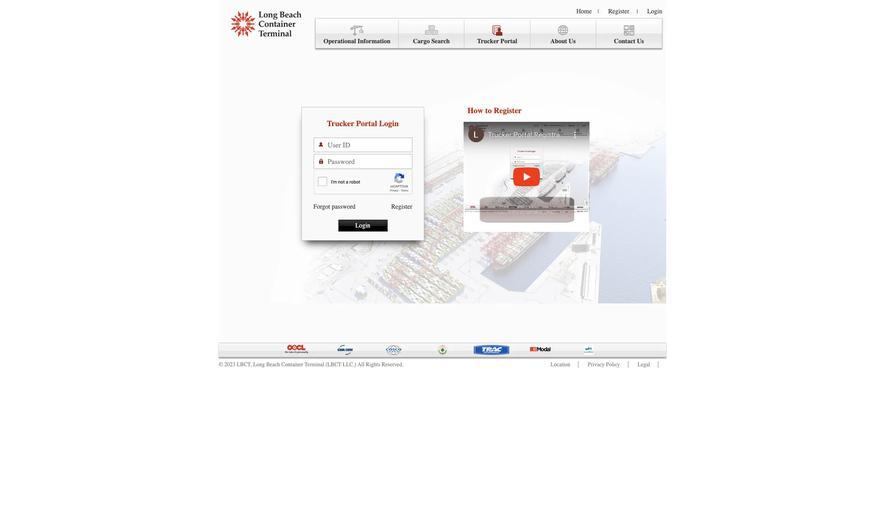 Task type: describe. For each thing, give the bounding box(es) containing it.
register for the topmost register link
[[608, 8, 629, 15]]

password
[[332, 203, 356, 211]]

container
[[281, 362, 303, 368]]

legal link
[[638, 362, 650, 368]]

us for about us
[[569, 38, 576, 45]]

about
[[550, 38, 567, 45]]

trucker portal login
[[327, 119, 399, 128]]

home
[[576, 8, 592, 15]]

long
[[253, 362, 265, 368]]

policy
[[606, 362, 620, 368]]

portal for trucker portal login
[[356, 119, 377, 128]]

contact
[[614, 38, 635, 45]]

us for contact us
[[637, 38, 644, 45]]

trucker for trucker portal login
[[327, 119, 354, 128]]

rights
[[366, 362, 380, 368]]

register for the bottommost register link
[[391, 203, 412, 211]]

trucker portal
[[477, 38, 517, 45]]

privacy
[[588, 362, 605, 368]]

login for login button
[[355, 222, 370, 229]]

login button
[[338, 220, 387, 232]]

beach
[[266, 362, 280, 368]]

menu bar containing operational information
[[315, 18, 662, 48]]

login for 'login' link
[[647, 8, 662, 15]]

terminal
[[304, 362, 324, 368]]

2023
[[224, 362, 235, 368]]

privacy policy link
[[588, 362, 620, 368]]

forgot password link
[[313, 203, 356, 211]]

operational information
[[324, 38, 391, 45]]

cargo
[[413, 38, 430, 45]]

trucker for trucker portal
[[477, 38, 499, 45]]

home link
[[576, 8, 592, 15]]

1 vertical spatial register
[[494, 106, 522, 115]]

reserved.
[[382, 362, 404, 368]]

cargo search
[[413, 38, 450, 45]]



Task type: vqa. For each thing, say whether or not it's contained in the screenshot.
Us corresponding to Contact Us
yes



Task type: locate. For each thing, give the bounding box(es) containing it.
contact us link
[[596, 20, 662, 48]]

0 vertical spatial trucker
[[477, 38, 499, 45]]

all
[[358, 362, 365, 368]]

search
[[431, 38, 450, 45]]

User ID text field
[[328, 138, 412, 152]]

login link
[[647, 8, 662, 15]]

1 vertical spatial trucker
[[327, 119, 354, 128]]

menu bar
[[315, 18, 662, 48]]

0 horizontal spatial register link
[[391, 203, 412, 211]]

| right the home
[[598, 8, 599, 15]]

how
[[468, 106, 483, 115]]

2 horizontal spatial login
[[647, 8, 662, 15]]

1 horizontal spatial register link
[[608, 8, 629, 15]]

us
[[569, 38, 576, 45], [637, 38, 644, 45]]

forgot
[[313, 203, 330, 211]]

1 horizontal spatial us
[[637, 38, 644, 45]]

us inside "link"
[[569, 38, 576, 45]]

0 vertical spatial login
[[647, 8, 662, 15]]

1 vertical spatial login
[[379, 119, 399, 128]]

to
[[485, 106, 492, 115]]

login up user id 'text box'
[[379, 119, 399, 128]]

legal
[[638, 362, 650, 368]]

1 horizontal spatial trucker
[[477, 38, 499, 45]]

|
[[598, 8, 599, 15], [637, 8, 638, 15]]

operational
[[324, 38, 356, 45]]

about us
[[550, 38, 576, 45]]

us right contact
[[637, 38, 644, 45]]

portal inside menu bar
[[501, 38, 517, 45]]

1 us from the left
[[569, 38, 576, 45]]

2 us from the left
[[637, 38, 644, 45]]

location link
[[551, 362, 570, 368]]

cargo search link
[[399, 20, 465, 48]]

register
[[608, 8, 629, 15], [494, 106, 522, 115], [391, 203, 412, 211]]

2 vertical spatial login
[[355, 222, 370, 229]]

0 horizontal spatial register
[[391, 203, 412, 211]]

0 vertical spatial register link
[[608, 8, 629, 15]]

trucker
[[477, 38, 499, 45], [327, 119, 354, 128]]

llc.)
[[343, 362, 356, 368]]

0 horizontal spatial trucker
[[327, 119, 354, 128]]

1 horizontal spatial |
[[637, 8, 638, 15]]

©
[[219, 362, 223, 368]]

2 vertical spatial register
[[391, 203, 412, 211]]

0 horizontal spatial |
[[598, 8, 599, 15]]

login
[[647, 8, 662, 15], [379, 119, 399, 128], [355, 222, 370, 229]]

1 horizontal spatial register
[[494, 106, 522, 115]]

about us link
[[530, 20, 596, 48]]

0 vertical spatial register
[[608, 8, 629, 15]]

2 horizontal spatial register
[[608, 8, 629, 15]]

us right about on the right top
[[569, 38, 576, 45]]

location
[[551, 362, 570, 368]]

trucker portal link
[[465, 20, 530, 48]]

2 | from the left
[[637, 8, 638, 15]]

lbct,
[[237, 362, 252, 368]]

0 vertical spatial portal
[[501, 38, 517, 45]]

© 2023 lbct, long beach container terminal (lbct llc.) all rights reserved.
[[219, 362, 404, 368]]

privacy policy
[[588, 362, 620, 368]]

portal for trucker portal
[[501, 38, 517, 45]]

| left 'login' link
[[637, 8, 638, 15]]

forgot password
[[313, 203, 356, 211]]

portal
[[501, 38, 517, 45], [356, 119, 377, 128]]

register link
[[608, 8, 629, 15], [391, 203, 412, 211]]

1 horizontal spatial portal
[[501, 38, 517, 45]]

0 horizontal spatial us
[[569, 38, 576, 45]]

1 vertical spatial register link
[[391, 203, 412, 211]]

login inside button
[[355, 222, 370, 229]]

(lbct
[[326, 362, 341, 368]]

operational information link
[[316, 20, 399, 48]]

0 horizontal spatial portal
[[356, 119, 377, 128]]

1 horizontal spatial login
[[379, 119, 399, 128]]

contact us
[[614, 38, 644, 45]]

trucker inside menu bar
[[477, 38, 499, 45]]

how to register
[[468, 106, 522, 115]]

1 vertical spatial portal
[[356, 119, 377, 128]]

1 | from the left
[[598, 8, 599, 15]]

login up contact us link
[[647, 8, 662, 15]]

login down password
[[355, 222, 370, 229]]

0 horizontal spatial login
[[355, 222, 370, 229]]

Password password field
[[328, 155, 412, 168]]

information
[[358, 38, 391, 45]]



